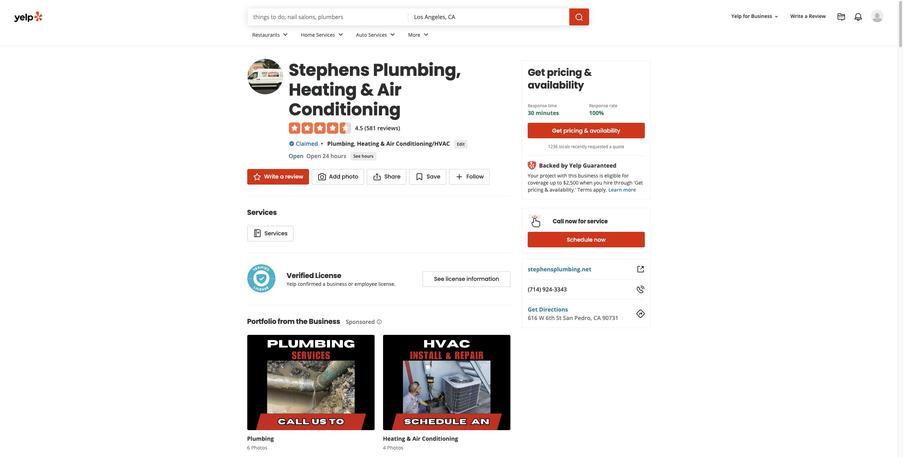 Task type: locate. For each thing, give the bounding box(es) containing it.
0 horizontal spatial now
[[565, 217, 577, 225]]

1 horizontal spatial now
[[594, 236, 606, 244]]

0 horizontal spatial response
[[528, 103, 547, 109]]

1 vertical spatial heating
[[357, 140, 379, 148]]

get
[[528, 66, 545, 79], [552, 127, 562, 135], [528, 306, 538, 313]]

24 chevron down v2 image inside more link
[[422, 30, 430, 39]]

1 horizontal spatial plumbing
[[327, 140, 354, 148]]

0 horizontal spatial photos
[[251, 444, 267, 451]]

response for 30
[[528, 103, 547, 109]]

2 photos from the left
[[387, 444, 403, 451]]

pricing inside button
[[564, 127, 583, 135]]

16 claim filled v2 image
[[289, 141, 294, 146]]

& inside the your project with this business is eligible for coverage up to $2,500 when you hire through 'get pricing & availability.' terms apply.
[[545, 186, 549, 193]]

0 vertical spatial business
[[578, 172, 598, 179]]

None search field
[[248, 8, 591, 25]]

1 horizontal spatial for
[[622, 172, 629, 179]]

2 vertical spatial yelp
[[287, 281, 297, 287]]

business left or
[[327, 281, 347, 287]]

more link
[[403, 25, 436, 46]]

heating & air conditioning/hvac link
[[357, 140, 450, 148]]

for left service on the right
[[578, 217, 586, 225]]

response up 30
[[528, 103, 547, 109]]

1 vertical spatial see
[[434, 275, 444, 283]]

2 vertical spatial pricing
[[528, 186, 544, 193]]

heating inside heating & air conditioning 4 photos
[[383, 435, 405, 443]]

services element
[[236, 196, 511, 242]]

open down 16 claim filled v2 icon
[[289, 152, 304, 160]]

terms
[[578, 186, 592, 193]]

0 horizontal spatial business
[[327, 281, 347, 287]]

photos right 6
[[251, 444, 267, 451]]

heating inside stephens plumbing, heating & air conditioning
[[289, 78, 357, 102]]

1 horizontal spatial availability
[[590, 127, 620, 135]]

1 horizontal spatial see
[[434, 275, 444, 283]]

now for call
[[565, 217, 577, 225]]

0 horizontal spatial yelp
[[287, 281, 297, 287]]

response for 100%
[[589, 103, 609, 109]]

up
[[550, 179, 556, 186]]

24 directions v2 image
[[636, 309, 645, 318]]

see license information button
[[423, 271, 511, 287]]

for inside the your project with this business is eligible for coverage up to $2,500 when you hire through 'get pricing & availability.' terms apply.
[[622, 172, 629, 179]]

0 vertical spatial heating
[[289, 78, 357, 102]]

heating for plumbing
[[357, 140, 379, 148]]

30
[[528, 109, 534, 117]]

1 vertical spatial write
[[264, 173, 279, 181]]

review
[[285, 173, 303, 181]]

now down service on the right
[[594, 236, 606, 244]]

24 chevron down v2 image inside "auto services" "link"
[[389, 30, 397, 39]]

2 horizontal spatial yelp
[[732, 13, 742, 20]]

24 chevron down v2 image inside restaurants link
[[281, 30, 290, 39]]

schedule
[[567, 236, 593, 244]]

call
[[553, 217, 564, 225]]

24 chevron down v2 image left auto
[[336, 30, 345, 39]]

response
[[528, 103, 547, 109], [589, 103, 609, 109]]

get pricing & availability
[[528, 66, 592, 92], [552, 127, 620, 135]]

write a review link
[[247, 169, 309, 185]]

1 horizontal spatial business
[[751, 13, 772, 20]]

0 horizontal spatial open
[[289, 152, 304, 160]]

or
[[348, 281, 353, 287]]

plumbing,
[[373, 58, 461, 82]]

see down ,
[[354, 153, 361, 159]]

see inside button
[[434, 275, 444, 283]]

24 camera v2 image
[[318, 173, 326, 181]]

photos right 4
[[387, 444, 403, 451]]

0 horizontal spatial plumbing
[[247, 435, 274, 443]]

by
[[561, 162, 568, 169]]

0 vertical spatial now
[[565, 217, 577, 225]]

get pricing & availability up 1236 locals recently requested a quote
[[552, 127, 620, 135]]

see license information
[[434, 275, 499, 283]]

0 horizontal spatial availability
[[528, 78, 584, 92]]

see left license
[[434, 275, 444, 283]]

0 vertical spatial conditioning
[[289, 98, 401, 121]]

conditioning inside heating & air conditioning 4 photos
[[422, 435, 458, 443]]

business up when
[[578, 172, 598, 179]]

a left the review on the top of page
[[280, 173, 284, 181]]

1 horizontal spatial yelp
[[570, 162, 582, 169]]

pricing up recently
[[564, 127, 583, 135]]

0 vertical spatial yelp
[[732, 13, 742, 20]]

see hours
[[354, 153, 374, 159]]

response inside 'response rate 100%'
[[589, 103, 609, 109]]

24 chevron down v2 image for auto services
[[389, 30, 397, 39]]

air inside stephens plumbing, heating & air conditioning
[[377, 78, 402, 102]]

24 share v2 image
[[373, 173, 382, 181]]

business inside button
[[751, 13, 772, 20]]

0 vertical spatial see
[[354, 153, 361, 159]]

1 none field from the left
[[253, 13, 403, 21]]

1 horizontal spatial conditioning
[[422, 435, 458, 443]]

0 vertical spatial plumbing
[[327, 140, 354, 148]]

0 horizontal spatial for
[[578, 217, 586, 225]]

plumbing inside the portfolio from the business element
[[247, 435, 274, 443]]

now inside 'button'
[[594, 236, 606, 244]]

1 vertical spatial availability
[[590, 127, 620, 135]]

1 vertical spatial business
[[327, 281, 347, 287]]

1 photos from the left
[[251, 444, 267, 451]]

stephensplumbing.net link
[[528, 265, 592, 273]]

1 vertical spatial get
[[552, 127, 562, 135]]

1 horizontal spatial hours
[[362, 153, 374, 159]]

hours
[[331, 152, 346, 160], [362, 153, 374, 159]]

1 vertical spatial get pricing & availability
[[552, 127, 620, 135]]

2 open from the left
[[306, 152, 321, 160]]

the
[[296, 317, 308, 327]]

1 horizontal spatial photos
[[387, 444, 403, 451]]

services inside 'link'
[[316, 31, 335, 38]]

0 vertical spatial air
[[377, 78, 402, 102]]

license.
[[379, 281, 396, 287]]

write left review
[[791, 13, 804, 20]]

4 24 chevron down v2 image from the left
[[422, 30, 430, 39]]

photos inside heating & air conditioning 4 photos
[[387, 444, 403, 451]]

924-
[[543, 285, 554, 293]]

availability inside get pricing & availability
[[528, 78, 584, 92]]

1 horizontal spatial business
[[578, 172, 598, 179]]

notifications image
[[854, 13, 863, 21]]

for up through
[[622, 172, 629, 179]]

get pricing & availability inside button
[[552, 127, 620, 135]]

1 open from the left
[[289, 152, 304, 160]]

24 phone v2 image
[[636, 285, 645, 294]]

availability up 'requested'
[[590, 127, 620, 135]]

availability up time on the top right
[[528, 78, 584, 92]]

portfolio from the business element
[[236, 305, 515, 458]]

edit button
[[454, 140, 468, 149]]

0 vertical spatial write
[[791, 13, 804, 20]]

from
[[278, 317, 295, 327]]

1 24 chevron down v2 image from the left
[[281, 30, 290, 39]]

24 chevron down v2 image
[[281, 30, 290, 39], [336, 30, 345, 39], [389, 30, 397, 39], [422, 30, 430, 39]]

learn more
[[609, 186, 636, 193]]

2 vertical spatial get
[[528, 306, 538, 313]]

photos
[[251, 444, 267, 451], [387, 444, 403, 451]]

0 horizontal spatial none field
[[253, 13, 403, 21]]

1 vertical spatial yelp
[[570, 162, 582, 169]]

Near text field
[[414, 13, 564, 21]]

write right 24 star v2 image
[[264, 173, 279, 181]]

air for conditioning
[[377, 78, 402, 102]]

0 horizontal spatial write
[[264, 173, 279, 181]]

1 vertical spatial air
[[386, 140, 395, 148]]

none field the near
[[414, 13, 564, 21]]

&
[[584, 66, 592, 79], [360, 78, 374, 102], [584, 127, 589, 135], [381, 140, 385, 148], [545, 186, 549, 193], [407, 435, 411, 443]]

services right auto
[[368, 31, 387, 38]]

for left 16 chevron down v2 icon
[[743, 13, 750, 20]]

24 chevron down v2 image right restaurants
[[281, 30, 290, 39]]

2 vertical spatial air
[[412, 435, 421, 443]]

a
[[805, 13, 808, 20], [609, 144, 612, 150], [280, 173, 284, 181], [323, 281, 326, 287]]

verified
[[287, 271, 314, 281]]

1236
[[548, 144, 558, 150]]

pricing up time on the top right
[[547, 66, 582, 79]]

1 horizontal spatial response
[[589, 103, 609, 109]]

see
[[354, 153, 361, 159], [434, 275, 444, 283]]

more
[[408, 31, 421, 38]]

availability.'
[[550, 186, 576, 193]]

license
[[315, 271, 341, 281]]

hours up 24 share v2 icon
[[362, 153, 374, 159]]

get pricing & availability up time on the top right
[[528, 66, 592, 92]]

plumbing up "24"
[[327, 140, 354, 148]]

3 24 chevron down v2 image from the left
[[389, 30, 397, 39]]

24 star v2 image
[[253, 173, 261, 181]]

get inside button
[[552, 127, 562, 135]]

plumbing , heating & air conditioning/hvac
[[327, 140, 450, 148]]

2 24 chevron down v2 image from the left
[[336, 30, 345, 39]]

write inside write a review link
[[791, 13, 804, 20]]

backed by yelp guaranteed
[[539, 162, 617, 169]]

auto services
[[356, 31, 387, 38]]

plumbing up 6
[[247, 435, 274, 443]]

1 vertical spatial now
[[594, 236, 606, 244]]

air
[[377, 78, 402, 102], [386, 140, 395, 148], [412, 435, 421, 443]]

none field find
[[253, 13, 403, 21]]

get directions link
[[528, 306, 568, 313]]

None field
[[253, 13, 403, 21], [414, 13, 564, 21]]

business right the the
[[309, 317, 340, 327]]

24 chevron down v2 image right the auto services
[[389, 30, 397, 39]]

0 horizontal spatial see
[[354, 153, 361, 159]]

portfolio from the business
[[247, 317, 340, 327]]

learn
[[609, 186, 622, 193]]

hours right "24"
[[331, 152, 346, 160]]

more
[[624, 186, 636, 193]]

now for schedule
[[594, 236, 606, 244]]

0 vertical spatial business
[[751, 13, 772, 20]]

services
[[316, 31, 335, 38], [368, 31, 387, 38], [247, 208, 277, 218], [264, 230, 288, 238]]

2 response from the left
[[589, 103, 609, 109]]

you
[[594, 179, 603, 186]]

response up 100%
[[589, 103, 609, 109]]

1 vertical spatial plumbing
[[247, 435, 274, 443]]

services inside "link"
[[368, 31, 387, 38]]

photo
[[342, 173, 358, 181]]

heating
[[289, 78, 357, 102], [357, 140, 379, 148], [383, 435, 405, 443]]

eligible
[[605, 172, 621, 179]]

pricing inside the your project with this business is eligible for coverage up to $2,500 when you hire through 'get pricing & availability.' terms apply.
[[528, 186, 544, 193]]

0 horizontal spatial conditioning
[[289, 98, 401, 121]]

0 vertical spatial availability
[[528, 78, 584, 92]]

now right "call"
[[565, 217, 577, 225]]

1 horizontal spatial write
[[791, 13, 804, 20]]

2 vertical spatial for
[[578, 217, 586, 225]]

24 chevron down v2 image for restaurants
[[281, 30, 290, 39]]

conditioning/hvac
[[396, 140, 450, 148]]

yelp inside verified license yelp confirmed a business or employee license.
[[287, 281, 297, 287]]

edit
[[457, 141, 465, 147]]

pedro,
[[575, 314, 592, 322]]

0 vertical spatial for
[[743, 13, 750, 20]]

$2,500
[[563, 179, 579, 186]]

1 horizontal spatial none field
[[414, 13, 564, 21]]

1 response from the left
[[528, 103, 547, 109]]

2 none field from the left
[[414, 13, 564, 21]]

2 vertical spatial heating
[[383, 435, 405, 443]]

heating & air conditioning 4 photos
[[383, 435, 458, 451]]

services right home
[[316, 31, 335, 38]]

plumbing
[[327, 140, 354, 148], [247, 435, 274, 443]]

write for write a review
[[791, 13, 804, 20]]

24 chevron down v2 image inside home services 'link'
[[336, 30, 345, 39]]

a right confirmed
[[323, 281, 326, 287]]

follow button
[[449, 169, 490, 185]]

write
[[791, 13, 804, 20], [264, 173, 279, 181]]

4.5 (581 reviews)
[[355, 124, 400, 132]]

open left "24"
[[306, 152, 321, 160]]

2 horizontal spatial for
[[743, 13, 750, 20]]

yelp for license
[[287, 281, 297, 287]]

business left 16 chevron down v2 icon
[[751, 13, 772, 20]]

1 vertical spatial business
[[309, 317, 340, 327]]

business inside verified license yelp confirmed a business or employee license.
[[327, 281, 347, 287]]

pricing down the coverage
[[528, 186, 544, 193]]

4
[[383, 444, 386, 451]]

response inside "response time 30 minutes"
[[528, 103, 547, 109]]

coverage
[[528, 179, 549, 186]]

1 vertical spatial conditioning
[[422, 435, 458, 443]]

pricing
[[547, 66, 582, 79], [564, 127, 583, 135], [528, 186, 544, 193]]

see hours link
[[351, 152, 376, 161]]

photos inside plumbing 6 photos
[[251, 444, 267, 451]]

auto
[[356, 31, 367, 38]]

1 vertical spatial for
[[622, 172, 629, 179]]

business
[[578, 172, 598, 179], [327, 281, 347, 287]]

24 chevron down v2 image right the more
[[422, 30, 430, 39]]

1 horizontal spatial open
[[306, 152, 321, 160]]

write inside write a review link
[[264, 173, 279, 181]]

home services link
[[295, 25, 351, 46]]

'get
[[634, 179, 643, 186]]

open
[[289, 152, 304, 160], [306, 152, 321, 160]]

a inside verified license yelp confirmed a business or employee license.
[[323, 281, 326, 287]]

(581
[[365, 124, 376, 132]]

1 vertical spatial pricing
[[564, 127, 583, 135]]



Task type: describe. For each thing, give the bounding box(es) containing it.
6
[[247, 444, 250, 451]]

24 chevron down v2 image for more
[[422, 30, 430, 39]]

quote
[[613, 144, 625, 150]]

air inside heating & air conditioning 4 photos
[[412, 435, 421, 443]]

see for see hours
[[354, 153, 361, 159]]

sponsored
[[346, 318, 375, 326]]

4.5 star rating image
[[289, 122, 351, 134]]

minutes
[[536, 109, 559, 117]]

write for write a review
[[264, 173, 279, 181]]

24
[[323, 152, 329, 160]]

confirmed
[[298, 281, 322, 287]]

0 horizontal spatial hours
[[331, 152, 346, 160]]

24 chevron down v2 image for home services
[[336, 30, 345, 39]]

verified license yelp confirmed a business or employee license.
[[287, 271, 396, 287]]

response time 30 minutes
[[528, 103, 559, 117]]

add photo link
[[312, 169, 364, 185]]

stephens
[[289, 58, 370, 82]]

write a review link
[[788, 10, 829, 23]]

reviews)
[[378, 124, 400, 132]]

business categories element
[[247, 25, 884, 46]]

user actions element
[[726, 9, 894, 52]]

write a review
[[264, 173, 303, 181]]

information
[[467, 275, 499, 283]]

license
[[446, 275, 465, 283]]

a left quote
[[609, 144, 612, 150]]

24 external link v2 image
[[636, 265, 645, 273]]

auto services link
[[351, 25, 403, 46]]

get inside get directions 616 w 6th st san pedro, ca 90731
[[528, 306, 538, 313]]

to
[[557, 179, 562, 186]]

save button
[[409, 169, 446, 185]]

get pricing & availability button
[[528, 123, 645, 138]]

search image
[[575, 13, 584, 21]]

your
[[528, 172, 539, 179]]

stephens plumbing, heating & air conditioning
[[289, 58, 461, 121]]

share button
[[367, 169, 407, 185]]

air for conditioning/hvac
[[386, 140, 395, 148]]

services up '24 menu v2' icon
[[247, 208, 277, 218]]

24 save outline v2 image
[[415, 173, 424, 181]]

16 info v2 image
[[376, 319, 382, 325]]

review
[[809, 13, 826, 20]]

san
[[563, 314, 573, 322]]

(714) 924-3343
[[528, 285, 567, 293]]

is
[[600, 172, 603, 179]]

heating for stephens
[[289, 78, 357, 102]]

directions
[[539, 306, 568, 313]]

0 vertical spatial pricing
[[547, 66, 582, 79]]

(714)
[[528, 285, 541, 293]]

employee
[[355, 281, 377, 287]]

stephensplumbing.net
[[528, 265, 592, 273]]

for inside button
[[743, 13, 750, 20]]

backed
[[539, 162, 560, 169]]

hire
[[604, 179, 613, 186]]

yelp for by
[[570, 162, 582, 169]]

a left review
[[805, 13, 808, 20]]

rate
[[610, 103, 618, 109]]

portfolio
[[247, 317, 276, 327]]

tyler b. image
[[871, 10, 884, 22]]

see for see license information
[[434, 275, 444, 283]]

Find text field
[[253, 13, 403, 21]]

1236 locals recently requested a quote
[[548, 144, 625, 150]]

with
[[557, 172, 567, 179]]

project
[[540, 172, 556, 179]]

requested
[[588, 144, 608, 150]]

restaurants link
[[247, 25, 295, 46]]

services right '24 menu v2' icon
[[264, 230, 288, 238]]

home services
[[301, 31, 335, 38]]

schedule now button
[[528, 232, 645, 247]]

yelp inside button
[[732, 13, 742, 20]]

3343
[[554, 285, 567, 293]]

time
[[548, 103, 557, 109]]

share
[[384, 173, 401, 181]]

open open 24 hours
[[289, 152, 346, 160]]

24 add v2 image
[[455, 173, 464, 181]]

save
[[427, 173, 440, 181]]

& inside get pricing & availability
[[584, 66, 592, 79]]

plumbing for 6
[[247, 435, 274, 443]]

st
[[556, 314, 562, 322]]

service
[[587, 217, 608, 225]]

0 vertical spatial get
[[528, 66, 545, 79]]

follow
[[467, 173, 484, 181]]

yelp for business button
[[729, 10, 782, 23]]

business logo image
[[247, 59, 283, 95]]

& inside stephens plumbing, heating & air conditioning
[[360, 78, 374, 102]]

0 vertical spatial get pricing & availability
[[528, 66, 592, 92]]

ca
[[594, 314, 601, 322]]

& inside heating & air conditioning 4 photos
[[407, 435, 411, 443]]

write a review
[[791, 13, 826, 20]]

24 menu v2 image
[[253, 229, 262, 237]]

claimed
[[296, 140, 318, 148]]

restaurants
[[252, 31, 280, 38]]

apply.
[[593, 186, 607, 193]]

90731
[[603, 314, 619, 322]]

100%
[[589, 109, 604, 117]]

this
[[569, 172, 577, 179]]

plumbing 6 photos
[[247, 435, 274, 451]]

response rate 100%
[[589, 103, 618, 117]]

add photo
[[329, 173, 358, 181]]

616
[[528, 314, 538, 322]]

availability inside button
[[590, 127, 620, 135]]

16 chevron down v2 image
[[774, 14, 780, 19]]

conditioning inside stephens plumbing, heating & air conditioning
[[289, 98, 401, 121]]

plumbing for ,
[[327, 140, 354, 148]]

plumbing link
[[327, 140, 354, 148]]

projects image
[[837, 13, 846, 21]]

& inside button
[[584, 127, 589, 135]]

business inside the your project with this business is eligible for coverage up to $2,500 when you hire through 'get pricing & availability.' terms apply.
[[578, 172, 598, 179]]

get directions 616 w 6th st san pedro, ca 90731
[[528, 306, 619, 322]]

yelp for business
[[732, 13, 772, 20]]

call now for service
[[553, 217, 608, 225]]

home
[[301, 31, 315, 38]]

0 horizontal spatial business
[[309, 317, 340, 327]]

services link
[[247, 226, 294, 242]]

guaranteed
[[583, 162, 617, 169]]

4.5
[[355, 124, 363, 132]]

learn more link
[[609, 186, 636, 193]]



Task type: vqa. For each thing, say whether or not it's contained in the screenshot.
924- at the right bottom of page
yes



